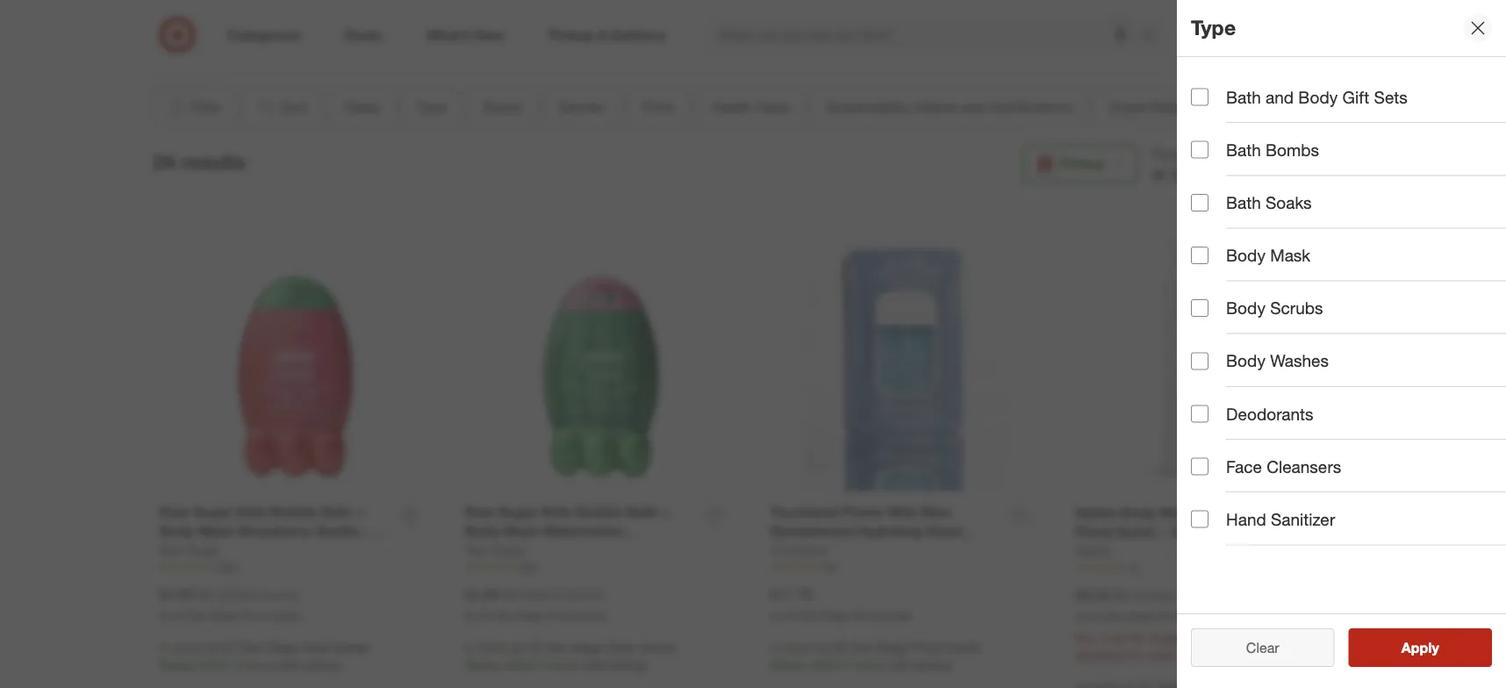 Task type: vqa. For each thing, say whether or not it's contained in the screenshot.
promotions
no



Task type: locate. For each thing, give the bounding box(es) containing it.
with
[[278, 658, 301, 673], [584, 658, 606, 673], [889, 658, 912, 673]]

/fluid inside the $9.59 ( $0.53 /fluid ounce ) at uc san diego price center buy 3 get $5 target giftcard on native deodorant & wash
[[1147, 589, 1174, 604]]

1 $4.99 ( $0.42 /fluid ounce ) at uc san diego price center from the left
[[159, 587, 300, 623]]

fl down 'watermelon'
[[568, 543, 576, 561]]

hours for raw sugar kids bubble bath + body wash watermelon lemonade - 12 fl oz
[[549, 658, 580, 673]]

1 horizontal spatial 12
[[548, 543, 564, 561]]

0 horizontal spatial /fluid
[[230, 588, 258, 603]]

$0.53
[[1117, 589, 1147, 604]]

fl inside native body wash - vanilla and floral scent - 18 fl oz
[[1189, 524, 1197, 541]]

body inside native body wash - vanilla and floral scent - 18 fl oz
[[1122, 504, 1156, 521]]

center inside $11.79 at uc san diego price center
[[879, 610, 911, 623]]

kids
[[236, 503, 266, 520], [542, 503, 572, 520]]

with for vanilla
[[278, 658, 301, 673]]

2 touchland from the top
[[770, 543, 827, 558]]

pickup button
[[1023, 145, 1139, 183]]

1 stock from the left
[[173, 640, 203, 656]]

body inside raw sugar kids bubble bath + body wash watermelon lemonade - 12 fl oz
[[465, 523, 499, 541]]

oz inside raw sugar kids bubble bath + body wash strawberry vanilla - 12 fl oz
[[172, 543, 187, 561]]

1 horizontal spatial raw sugar
[[465, 543, 525, 558]]

sanitizer
[[1271, 509, 1336, 530], [770, 543, 829, 561]]

ounce down 585 link
[[567, 588, 601, 603]]

/fluid
[[230, 588, 258, 603], [536, 588, 563, 603], [1147, 589, 1174, 604]]

/fluid down 1209
[[230, 588, 258, 603]]

Face Cleansers checkbox
[[1191, 458, 1209, 475]]

2 horizontal spatial with
[[889, 658, 912, 673]]

hand inside touchland power mist blue sandalwood hydrating hand sanitizer - 1 fl oz (500 sprays)
[[926, 523, 961, 541]]

12 inside raw sugar kids bubble bath + body wash strawberry vanilla - 12 fl oz
[[373, 523, 388, 541]]

stock for touchland power mist blue sandalwood hydrating hand sanitizer - 1 fl oz (500 sprays)
[[784, 640, 814, 656]]

bubble inside raw sugar kids bubble bath + body wash strawberry vanilla - 12 fl oz
[[270, 503, 317, 520]]

0 horizontal spatial stock
[[173, 640, 203, 656]]

native body wash - vanilla and floral scent - 18 fl oz image
[[1076, 222, 1347, 493], [1076, 222, 1347, 493]]

2 for touchland power mist blue sandalwood hydrating hand sanitizer - 1 fl oz (500 sprays)
[[845, 658, 851, 673]]

+ inside raw sugar kids bubble bath + body wash watermelon lemonade - 12 fl oz
[[662, 503, 670, 520]]

0 horizontal spatial sanitizer
[[770, 543, 829, 561]]

-
[[1200, 504, 1206, 521], [363, 523, 369, 541], [1160, 524, 1165, 541], [539, 543, 544, 561], [833, 543, 838, 561]]

1 horizontal spatial sanitizer
[[1271, 509, 1336, 530]]

oz down 'watermelon'
[[580, 543, 596, 561]]

san inside $11.79 at uc san diego price center
[[800, 610, 819, 623]]

0 horizontal spatial 12
[[373, 523, 388, 541]]

3 pickup from the left
[[915, 658, 952, 673]]

diego down $11.79 at uc san diego price center
[[877, 640, 910, 656]]

raw sugar link up 585
[[465, 542, 525, 560]]

Body Scrubs checkbox
[[1191, 300, 1209, 317]]

1 $4.99 from the left
[[159, 587, 194, 604]]

and right claims
[[961, 99, 985, 116]]

2 horizontal spatial ounce
[[1178, 589, 1212, 604]]

$11.79 at uc san diego price center
[[770, 587, 911, 623]]

2 stock from the left
[[478, 640, 508, 656]]

0 horizontal spatial type
[[417, 99, 447, 116]]

washes
[[1271, 351, 1329, 371]]

native for native body wash - vanilla and floral scent - 18 fl oz
[[1076, 504, 1118, 521]]

bubble up the strawberry
[[270, 503, 317, 520]]

1 horizontal spatial vanilla
[[1210, 504, 1253, 521]]

body inside raw sugar kids bubble bath + body wash strawberry vanilla - 12 fl oz
[[159, 523, 194, 541]]

- left 1
[[833, 543, 838, 561]]

type right deals on the left of the page
[[417, 99, 447, 116]]

native up floral
[[1076, 504, 1118, 521]]

sponsored
[[1228, 57, 1280, 70]]

touchland for touchland power mist blue sandalwood hydrating hand sanitizer - 1 fl oz (500 sprays)
[[770, 503, 839, 520]]

bubble up 'watermelon'
[[576, 503, 623, 520]]

/fluid up "target"
[[1147, 589, 1174, 604]]

+ inside raw sugar kids bubble bath + body wash strawberry vanilla - 12 fl oz
[[356, 503, 365, 520]]

1 kids from the left
[[236, 503, 266, 520]]

diego down '93'
[[822, 610, 850, 623]]

native inside the $9.59 ( $0.53 /fluid ounce ) at uc san diego price center buy 3 get $5 target giftcard on native deodorant & wash
[[1253, 631, 1288, 646]]

0 horizontal spatial in
[[159, 640, 169, 656]]

pickup for raw sugar kids bubble bath + body wash watermelon lemonade - 12 fl oz
[[610, 658, 647, 673]]

$4.99 ( $0.42 /fluid ounce ) at uc san diego price center down 585
[[465, 587, 606, 623]]

2 with from the left
[[584, 658, 606, 673]]

1 pickup from the left
[[304, 658, 341, 673]]

2 raw sugar link from the left
[[465, 542, 525, 560]]

sandalwood
[[770, 523, 853, 541]]

1 horizontal spatial )
[[601, 588, 604, 603]]

2 horizontal spatial (
[[1114, 589, 1117, 604]]

2 kids from the left
[[542, 503, 572, 520]]

2
[[1237, 145, 1245, 162], [234, 658, 240, 673], [539, 658, 546, 673], [845, 658, 851, 673]]

filter button
[[153, 89, 235, 127]]

and down sponsored
[[1266, 87, 1294, 107]]

fl left 1209
[[159, 543, 168, 561]]

1 horizontal spatial pickup
[[610, 658, 647, 673]]

kids up the strawberry
[[236, 503, 266, 520]]

wash
[[1160, 504, 1196, 521], [198, 523, 234, 541], [503, 523, 539, 541]]

wash inside raw sugar kids bubble bath + body wash watermelon lemonade - 12 fl oz
[[503, 523, 539, 541]]

2 pickup from the left
[[610, 658, 647, 673]]

0 horizontal spatial $0.42
[[200, 588, 230, 603]]

bubble
[[270, 503, 317, 520], [576, 503, 623, 520]]

bubble inside raw sugar kids bubble bath + body wash watermelon lemonade - 12 fl oz
[[576, 503, 623, 520]]

0 vertical spatial touchland
[[770, 503, 839, 520]]

and inside native body wash - vanilla and floral scent - 18 fl oz
[[1257, 504, 1282, 521]]

2 horizontal spatial pickup
[[915, 658, 952, 673]]

within
[[1197, 145, 1233, 162], [198, 658, 230, 673], [503, 658, 536, 673], [809, 658, 841, 673]]

) inside the $9.59 ( $0.53 /fluid ounce ) at uc san diego price center buy 3 get $5 target giftcard on native deodorant & wash
[[1212, 589, 1215, 604]]

sugar for raw sugar kids bubble bath + body wash watermelon lemonade - 12 fl oz the raw sugar link
[[493, 543, 525, 558]]

0 horizontal spatial vanilla
[[316, 523, 359, 541]]

raw sugar link
[[159, 542, 220, 560], [465, 542, 525, 560]]

2 horizontal spatial )
[[1212, 589, 1215, 604]]

oz left 1209
[[172, 543, 187, 561]]

touchland down sandalwood at the bottom right
[[770, 543, 827, 558]]

sugar for raw sugar kids bubble bath + body wash strawberry vanilla - 12 fl oz the raw sugar link
[[187, 543, 220, 558]]

sort
[[281, 99, 308, 116]]

touchland up sandalwood at the bottom right
[[770, 503, 839, 520]]

Bath Soaks checkbox
[[1191, 194, 1209, 211]]

0 horizontal spatial kids
[[236, 503, 266, 520]]

2 in from the left
[[465, 640, 475, 656]]

$11.79
[[770, 587, 813, 604]]

bath for bath soaks
[[1227, 193, 1261, 213]]

bath
[[1227, 87, 1261, 107], [1227, 140, 1261, 160], [1227, 193, 1261, 213], [321, 503, 352, 520], [627, 503, 658, 520]]

ready for raw sugar kids bubble bath + body wash strawberry vanilla - 12 fl oz
[[159, 658, 194, 673]]

1 horizontal spatial ounce
[[567, 588, 601, 603]]

+ for raw sugar kids bubble bath + body wash watermelon lemonade - 12 fl oz
[[662, 503, 670, 520]]

diego inside $11.79 at uc san diego price center
[[822, 610, 850, 623]]

uc inside $11.79 at uc san diego price center
[[782, 610, 798, 623]]

bath inside raw sugar kids bubble bath + body wash watermelon lemonade - 12 fl oz
[[627, 503, 658, 520]]

1 horizontal spatial raw sugar link
[[465, 542, 525, 560]]

fl right 1
[[854, 543, 862, 561]]

results
[[181, 150, 246, 174]]

ounce inside the $9.59 ( $0.53 /fluid ounce ) at uc san diego price center buy 3 get $5 target giftcard on native deodorant & wash
[[1178, 589, 1212, 604]]

1 in from the left
[[159, 640, 169, 656]]

) down 31 link
[[1212, 589, 1215, 604]]

pickup for touchland power mist blue sandalwood hydrating hand sanitizer - 1 fl oz (500 sprays)
[[915, 658, 952, 673]]

san inside the $9.59 ( $0.53 /fluid ounce ) at uc san diego price center buy 3 get $5 target giftcard on native deodorant & wash
[[1106, 611, 1124, 624]]

sugar for raw sugar kids bubble bath + body wash strawberry vanilla - 12 fl oz link
[[193, 503, 233, 520]]

1 horizontal spatial type
[[1191, 15, 1236, 40]]

2 in stock at  uc san diego price center ready within 2 hours with pickup from the left
[[465, 640, 676, 673]]

93
[[825, 561, 837, 574]]

raw sugar kids bubble bath + body wash strawberry vanilla - 12 fl oz image
[[159, 222, 430, 492], [159, 222, 430, 492]]

1 vertical spatial touchland
[[770, 543, 827, 558]]

native down floral
[[1076, 544, 1111, 559]]

in stock at  uc san diego price center ready within 2 hours with pickup
[[159, 640, 371, 673], [465, 640, 676, 673], [770, 640, 982, 673]]

1 horizontal spatial +
[[662, 503, 670, 520]]

1 vertical spatial vanilla
[[316, 523, 359, 541]]

0 horizontal spatial )
[[295, 588, 298, 603]]

12
[[373, 523, 388, 541], [548, 543, 564, 561]]

hand up sprays)
[[926, 523, 961, 541]]

$4.99 ( $0.42 /fluid ounce ) at uc san diego price center for watermelon
[[465, 587, 606, 623]]

2 $4.99 from the left
[[465, 587, 499, 604]]

bath up 585 link
[[627, 503, 658, 520]]

1 with from the left
[[278, 658, 301, 673]]

touchland power mist blue sandalwood hydrating hand sanitizer - 1 fl oz (500 sprays) image
[[770, 222, 1041, 492], [770, 222, 1041, 492]]

fl inside raw sugar kids bubble bath + body wash strawberry vanilla - 12 fl oz
[[159, 543, 168, 561]]

1 horizontal spatial in stock at  uc san diego price center ready within 2 hours with pickup
[[465, 640, 676, 673]]

1 horizontal spatial in
[[465, 640, 475, 656]]

Body Washes checkbox
[[1191, 352, 1209, 370]]

raw sugar up 1209
[[159, 543, 220, 558]]

0 vertical spatial native
[[1076, 504, 1118, 521]]

1 horizontal spatial with
[[584, 658, 606, 673]]

Hand Sanitizer checkbox
[[1191, 511, 1209, 528]]

1 vertical spatial sanitizer
[[770, 543, 829, 561]]

1 vertical spatial type
[[417, 99, 447, 116]]

1 $0.42 from the left
[[200, 588, 230, 603]]

lemonade
[[465, 543, 535, 561]]

diego down bath bombs
[[1227, 165, 1266, 182]]

diego down 585 link
[[572, 640, 604, 656]]

raw sugar for raw sugar kids bubble bath + body wash watermelon lemonade - 12 fl oz
[[465, 543, 525, 558]]

2 $0.42 from the left
[[506, 588, 536, 603]]

1 horizontal spatial bubble
[[576, 503, 623, 520]]

12 inside raw sugar kids bubble bath + body wash watermelon lemonade - 12 fl oz
[[548, 543, 564, 561]]

ounce
[[261, 588, 295, 603], [567, 588, 601, 603], [1178, 589, 1212, 604]]

- right 585
[[539, 543, 544, 561]]

0 vertical spatial sanitizer
[[1271, 509, 1336, 530]]

2 horizontal spatial wash
[[1160, 504, 1196, 521]]

touchland power mist blue sandalwood hydrating hand sanitizer - 1 fl oz (500 sprays) link
[[770, 502, 1000, 561]]

native right on
[[1253, 631, 1288, 646]]

1 horizontal spatial wash
[[503, 523, 539, 541]]

within for raw sugar kids bubble bath + body wash watermelon lemonade - 12 fl oz
[[503, 658, 536, 673]]

touchland inside touchland power mist blue sandalwood hydrating hand sanitizer - 1 fl oz (500 sprays)
[[770, 503, 839, 520]]

0 horizontal spatial +
[[356, 503, 365, 520]]

guest rating
[[1109, 99, 1192, 116]]

2 $4.99 ( $0.42 /fluid ounce ) at uc san diego price center from the left
[[465, 587, 606, 623]]

1 horizontal spatial $0.42
[[506, 588, 536, 603]]

1 in stock at  uc san diego price center ready within 2 hours with pickup from the left
[[159, 640, 371, 673]]

body washes
[[1227, 351, 1329, 371]]

raw sugar link up 1209
[[159, 542, 220, 560]]

vanilla
[[1210, 504, 1253, 521], [316, 523, 359, 541]]

bath down the uc san diego price center button
[[1227, 193, 1261, 213]]

pickup
[[304, 658, 341, 673], [610, 658, 647, 673], [915, 658, 952, 673]]

2 + from the left
[[662, 503, 670, 520]]

0 horizontal spatial raw sugar link
[[159, 542, 220, 560]]

raw sugar
[[159, 543, 220, 558], [465, 543, 525, 558]]

hours
[[1249, 145, 1284, 162], [244, 658, 275, 673], [549, 658, 580, 673], [855, 658, 886, 673]]

raw sugar kids bubble bath + body wash watermelon lemonade - 12 fl oz image
[[465, 222, 735, 492], [465, 222, 735, 492]]

2 bubble from the left
[[576, 503, 623, 520]]

stock
[[173, 640, 203, 656], [478, 640, 508, 656], [784, 640, 814, 656]]

ounce for vanilla
[[261, 588, 295, 603]]

fl right 18
[[1189, 524, 1197, 541]]

kids inside raw sugar kids bubble bath + body wash watermelon lemonade - 12 fl oz
[[542, 503, 572, 520]]

0 horizontal spatial (
[[197, 588, 200, 603]]

oz right 18
[[1201, 524, 1217, 541]]

1 horizontal spatial $4.99 ( $0.42 /fluid ounce ) at uc san diego price center
[[465, 587, 606, 623]]

$0.42 down 1209
[[200, 588, 230, 603]]

diego down 1209
[[211, 610, 238, 623]]

93 link
[[770, 560, 1041, 575]]

) down 585 link
[[601, 588, 604, 603]]

3 in from the left
[[770, 640, 780, 656]]

type up sponsored
[[1191, 15, 1236, 40]]

and
[[1266, 87, 1294, 107], [961, 99, 985, 116], [1257, 504, 1282, 521]]

+ up 585 link
[[662, 503, 670, 520]]

gender
[[558, 99, 606, 116]]

3 with from the left
[[889, 658, 912, 673]]

0 horizontal spatial wash
[[198, 523, 234, 541]]

bath bombs
[[1227, 140, 1320, 160]]

2 horizontal spatial /fluid
[[1147, 589, 1174, 604]]

at inside $11.79 at uc san diego price center
[[770, 610, 779, 623]]

/fluid down 585
[[536, 588, 563, 603]]

sanitizer down sandalwood at the bottom right
[[770, 543, 829, 561]]

0 horizontal spatial in stock at  uc san diego price center ready within 2 hours with pickup
[[159, 640, 371, 673]]

wash
[[1147, 648, 1176, 664]]

in for raw sugar kids bubble bath + body wash watermelon lemonade - 12 fl oz
[[465, 640, 475, 656]]

bath soaks
[[1227, 193, 1312, 213]]

in for raw sugar kids bubble bath + body wash strawberry vanilla - 12 fl oz
[[159, 640, 169, 656]]

$4.99 ( $0.42 /fluid ounce ) at uc san diego price center down 1209
[[159, 587, 300, 623]]

hours inside ready within 2 hours at uc san diego price center
[[1249, 145, 1284, 162]]

2 horizontal spatial in
[[770, 640, 780, 656]]

ounce for 18
[[1178, 589, 1212, 604]]

$9.59 ( $0.53 /fluid ounce ) at uc san diego price center buy 3 get $5 target giftcard on native deodorant & wash
[[1076, 588, 1288, 664]]

1 horizontal spatial $4.99
[[465, 587, 499, 604]]

0 horizontal spatial ounce
[[261, 588, 295, 603]]

1 + from the left
[[356, 503, 365, 520]]

uc san diego price center button
[[1173, 164, 1354, 184]]

price inside button
[[643, 99, 675, 116]]

0 horizontal spatial bubble
[[270, 503, 317, 520]]

1 raw sugar link from the left
[[159, 542, 220, 560]]

0 horizontal spatial with
[[278, 658, 301, 673]]

- inside raw sugar kids bubble bath + body wash watermelon lemonade - 12 fl oz
[[539, 543, 544, 561]]

ounce down 31 link
[[1178, 589, 1212, 604]]

uc
[[1173, 165, 1193, 182], [171, 610, 186, 623], [477, 610, 492, 623], [782, 610, 798, 623], [1088, 611, 1103, 624], [220, 640, 238, 656], [526, 640, 543, 656], [831, 640, 849, 656]]

ounce down 1209 link
[[261, 588, 295, 603]]

body scrubs
[[1227, 298, 1324, 318]]

in stock at  uc san diego price center ready within 2 hours with pickup for vanilla
[[159, 640, 371, 673]]

ready for touchland power mist blue sandalwood hydrating hand sanitizer - 1 fl oz (500 sprays)
[[770, 658, 805, 673]]

health facts
[[711, 99, 790, 116]]

1 horizontal spatial /fluid
[[536, 588, 563, 603]]

2 horizontal spatial stock
[[784, 640, 814, 656]]

diego inside ready within 2 hours at uc san diego price center
[[1227, 165, 1266, 182]]

wash up lemonade
[[503, 523, 539, 541]]

diego down 1209 link
[[266, 640, 299, 656]]

(500
[[886, 543, 914, 561]]

What can we help you find? suggestions appear below search field
[[709, 16, 1146, 54]]

vanilla up 1209 link
[[316, 523, 359, 541]]

1 horizontal spatial (
[[503, 588, 506, 603]]

0 horizontal spatial hand
[[926, 523, 961, 541]]

bath up 1209 link
[[321, 503, 352, 520]]

within inside ready within 2 hours at uc san diego price center
[[1197, 145, 1233, 162]]

0 horizontal spatial $4.99 ( $0.42 /fluid ounce ) at uc san diego price center
[[159, 587, 300, 623]]

watermelon
[[543, 523, 623, 541]]

at inside ready within 2 hours at uc san diego price center
[[1153, 165, 1166, 182]]

native inside native body wash - vanilla and floral scent - 18 fl oz
[[1076, 504, 1118, 521]]

on
[[1235, 631, 1249, 646]]

31
[[1130, 561, 1142, 575]]

raw sugar up 585
[[465, 543, 525, 558]]

0 vertical spatial 12
[[373, 523, 388, 541]]

1 horizontal spatial stock
[[478, 640, 508, 656]]

$0.42
[[200, 588, 230, 603], [506, 588, 536, 603]]

raw inside raw sugar kids bubble bath + body wash watermelon lemonade - 12 fl oz
[[465, 503, 494, 520]]

2 horizontal spatial in stock at  uc san diego price center ready within 2 hours with pickup
[[770, 640, 982, 673]]

- up 1209 link
[[363, 523, 369, 541]]

$0.42 down 585
[[506, 588, 536, 603]]

hand right hand sanitizer 'option' on the bottom right of the page
[[1227, 509, 1267, 530]]

sugar inside raw sugar kids bubble bath + body wash strawberry vanilla - 12 fl oz
[[193, 503, 233, 520]]

oz down hydrating
[[866, 543, 882, 561]]

sanitizer down cleansers
[[1271, 509, 1336, 530]]

and down face cleansers
[[1257, 504, 1282, 521]]

uc inside the $9.59 ( $0.53 /fluid ounce ) at uc san diego price center buy 3 get $5 target giftcard on native deodorant & wash
[[1088, 611, 1103, 624]]

power
[[843, 503, 885, 520]]

1 bubble from the left
[[270, 503, 317, 520]]

1 touchland from the top
[[770, 503, 839, 520]]

within for raw sugar kids bubble bath + body wash strawberry vanilla - 12 fl oz
[[198, 658, 230, 673]]

oz
[[1201, 524, 1217, 541], [172, 543, 187, 561], [580, 543, 596, 561], [866, 543, 882, 561]]

kids up 'watermelon'
[[542, 503, 572, 520]]

2 raw sugar from the left
[[465, 543, 525, 558]]

) down 1209 link
[[295, 588, 298, 603]]

1 horizontal spatial hand
[[1227, 509, 1267, 530]]

apply button
[[1349, 629, 1493, 667]]

( inside the $9.59 ( $0.53 /fluid ounce ) at uc san diego price center buy 3 get $5 target giftcard on native deodorant & wash
[[1114, 589, 1117, 604]]

0 horizontal spatial $4.99
[[159, 587, 194, 604]]

3 stock from the left
[[784, 640, 814, 656]]

+ up 1209 link
[[356, 503, 365, 520]]

wash up 1209
[[198, 523, 234, 541]]

center
[[1309, 165, 1354, 182], [268, 610, 300, 623], [574, 610, 606, 623], [879, 610, 911, 623], [1185, 611, 1217, 624], [333, 640, 371, 656], [639, 640, 676, 656], [944, 640, 982, 656]]

bath up the uc san diego price center button
[[1227, 140, 1261, 160]]

2 vertical spatial native
[[1253, 631, 1288, 646]]

san
[[1197, 165, 1223, 182], [189, 610, 208, 623], [495, 610, 513, 623], [800, 610, 819, 623], [1106, 611, 1124, 624], [241, 640, 263, 656], [547, 640, 568, 656], [852, 640, 874, 656]]

bath for bath bombs
[[1227, 140, 1261, 160]]

(
[[197, 588, 200, 603], [503, 588, 506, 603], [1114, 589, 1117, 604]]

1 horizontal spatial kids
[[542, 503, 572, 520]]

raw sugar kids bubble bath + body wash strawberry vanilla - 12 fl oz
[[159, 503, 388, 561]]

)
[[295, 588, 298, 603], [601, 588, 604, 603], [1212, 589, 1215, 604]]

center inside the $9.59 ( $0.53 /fluid ounce ) at uc san diego price center buy 3 get $5 target giftcard on native deodorant & wash
[[1185, 611, 1217, 624]]

0 horizontal spatial pickup
[[304, 658, 341, 673]]

0 horizontal spatial raw sugar
[[159, 543, 220, 558]]

1 vertical spatial 12
[[548, 543, 564, 561]]

wash inside raw sugar kids bubble bath + body wash strawberry vanilla - 12 fl oz
[[198, 523, 234, 541]]

- inside raw sugar kids bubble bath + body wash strawberry vanilla - 12 fl oz
[[363, 523, 369, 541]]

wash up 18
[[1160, 504, 1196, 521]]

bath down sponsored
[[1227, 87, 1261, 107]]

0 vertical spatial type
[[1191, 15, 1236, 40]]

giftcard
[[1185, 631, 1232, 646]]

center inside ready within 2 hours at uc san diego price center
[[1309, 165, 1354, 182]]

1 raw sugar from the left
[[159, 543, 220, 558]]

type button
[[402, 89, 462, 127]]

price
[[643, 99, 675, 116], [1270, 165, 1305, 182], [241, 610, 265, 623], [547, 610, 571, 623], [852, 610, 876, 623], [1158, 611, 1182, 624], [302, 640, 330, 656], [607, 640, 635, 656], [913, 640, 941, 656]]

touchland link
[[770, 542, 827, 560]]

sugar inside raw sugar kids bubble bath + body wash watermelon lemonade - 12 fl oz
[[498, 503, 538, 520]]

kids inside raw sugar kids bubble bath + body wash strawberry vanilla - 12 fl oz
[[236, 503, 266, 520]]

0 vertical spatial vanilla
[[1210, 504, 1253, 521]]

type inside dialog
[[1191, 15, 1236, 40]]

at
[[1153, 165, 1166, 182], [159, 610, 168, 623], [465, 610, 474, 623], [770, 610, 779, 623], [1076, 611, 1085, 624], [206, 640, 217, 656], [512, 640, 522, 656], [817, 640, 828, 656]]

$4.99 ( $0.42 /fluid ounce ) at uc san diego price center
[[159, 587, 300, 623], [465, 587, 606, 623]]

vanilla right hand sanitizer 'option' on the bottom right of the page
[[1210, 504, 1253, 521]]

3 in stock at  uc san diego price center ready within 2 hours with pickup from the left
[[770, 640, 982, 673]]

1 vertical spatial native
[[1076, 544, 1111, 559]]

diego up $5
[[1127, 611, 1155, 624]]



Task type: describe. For each thing, give the bounding box(es) containing it.
hydrating
[[857, 523, 922, 541]]

raw sugar for raw sugar kids bubble bath + body wash strawberry vanilla - 12 fl oz
[[159, 543, 220, 558]]

- down face cleansers checkbox on the bottom of the page
[[1200, 504, 1206, 521]]

stock for raw sugar kids bubble bath + body wash watermelon lemonade - 12 fl oz
[[478, 640, 508, 656]]

type inside button
[[417, 99, 447, 116]]

- left 18
[[1160, 524, 1165, 541]]

native for native
[[1076, 544, 1111, 559]]

mask
[[1271, 245, 1311, 266]]

facts
[[756, 99, 790, 116]]

clear
[[1247, 639, 1280, 656]]

oz inside native body wash - vanilla and floral scent - 18 fl oz
[[1201, 524, 1217, 541]]

2 for raw sugar kids bubble bath + body wash watermelon lemonade - 12 fl oz
[[539, 658, 546, 673]]

585 link
[[465, 560, 735, 575]]

bath for bath and body gift sets
[[1227, 87, 1261, 107]]

at inside the $9.59 ( $0.53 /fluid ounce ) at uc san diego price center buy 3 get $5 target giftcard on native deodorant & wash
[[1076, 611, 1085, 624]]

) for -
[[1212, 589, 1215, 604]]

search
[[1134, 28, 1176, 45]]

/fluid for watermelon
[[536, 588, 563, 603]]

18
[[1169, 524, 1185, 541]]

in for touchland power mist blue sandalwood hydrating hand sanitizer - 1 fl oz (500 sprays)
[[770, 640, 780, 656]]

$9.59
[[1076, 588, 1110, 605]]

raw sugar link for raw sugar kids bubble bath + body wash watermelon lemonade - 12 fl oz
[[465, 542, 525, 560]]

- inside touchland power mist blue sandalwood hydrating hand sanitizer - 1 fl oz (500 sprays)
[[833, 543, 838, 561]]

and inside button
[[961, 99, 985, 116]]

uc inside ready within 2 hours at uc san diego price center
[[1173, 165, 1193, 182]]

body mask
[[1227, 245, 1311, 266]]

touchland power mist blue sandalwood hydrating hand sanitizer - 1 fl oz (500 sprays)
[[770, 503, 967, 561]]

oz inside raw sugar kids bubble bath + body wash watermelon lemonade - 12 fl oz
[[580, 543, 596, 561]]

) for strawberry
[[295, 588, 298, 603]]

fl inside touchland power mist blue sandalwood hydrating hand sanitizer - 1 fl oz (500 sprays)
[[854, 543, 862, 561]]

hours for touchland power mist blue sandalwood hydrating hand sanitizer - 1 fl oz (500 sprays)
[[855, 658, 886, 673]]

( for raw sugar kids bubble bath + body wash strawberry vanilla - 12 fl oz
[[197, 588, 200, 603]]

blue
[[922, 503, 951, 520]]

3
[[1101, 631, 1108, 646]]

diego inside the $9.59 ( $0.53 /fluid ounce ) at uc san diego price center buy 3 get $5 target giftcard on native deodorant & wash
[[1127, 611, 1155, 624]]

raw sugar kids bubble bath + body wash strawberry vanilla - 12 fl oz link
[[159, 502, 389, 561]]

soaks
[[1266, 193, 1312, 213]]

oz inside touchland power mist blue sandalwood hydrating hand sanitizer - 1 fl oz (500 sprays)
[[866, 543, 882, 561]]

claims
[[914, 99, 957, 116]]

sets
[[1375, 87, 1408, 107]]

sprays)
[[917, 543, 967, 561]]

12 for vanilla
[[373, 523, 388, 541]]

in stock at  uc san diego price center ready within 2 hours with pickup for lemonade
[[465, 640, 676, 673]]

pickup for raw sugar kids bubble bath + body wash strawberry vanilla - 12 fl oz
[[304, 658, 341, 673]]

search button
[[1134, 16, 1176, 58]]

type dialog
[[1177, 0, 1507, 688]]

price inside ready within 2 hours at uc san diego price center
[[1270, 165, 1305, 182]]

get
[[1111, 631, 1129, 646]]

price inside $11.79 at uc san diego price center
[[852, 610, 876, 623]]

sanitizer inside touchland power mist blue sandalwood hydrating hand sanitizer - 1 fl oz (500 sprays)
[[770, 543, 829, 561]]

native body wash - vanilla and floral scent - 18 fl oz link
[[1076, 503, 1306, 543]]

brand button
[[469, 89, 537, 127]]

bombs
[[1266, 140, 1320, 160]]

native link
[[1076, 543, 1111, 561]]

sustainability claims and certifications button
[[812, 89, 1088, 127]]

$4.99 for raw sugar kids bubble bath + body wash strawberry vanilla - 12 fl oz
[[159, 587, 194, 604]]

wash for raw sugar kids bubble bath + body wash strawberry vanilla - 12 fl oz
[[198, 523, 234, 541]]

and inside type dialog
[[1266, 87, 1294, 107]]

mist
[[889, 503, 918, 520]]

san inside ready within 2 hours at uc san diego price center
[[1197, 165, 1223, 182]]

health facts button
[[697, 89, 805, 127]]

/fluid for strawberry
[[230, 588, 258, 603]]

in stock at  uc san diego price center ready within 2 hours with pickup for 1
[[770, 640, 982, 673]]

/fluid for -
[[1147, 589, 1174, 604]]

$4.99 ( $0.42 /fluid ounce ) at uc san diego price center for strawberry
[[159, 587, 300, 623]]

$0.42 for watermelon
[[506, 588, 536, 603]]

12 for lemonade
[[548, 543, 564, 561]]

1209 link
[[159, 560, 430, 575]]

price button
[[628, 89, 689, 127]]

deodorant
[[1076, 648, 1133, 664]]

strawberry
[[238, 523, 312, 541]]

gift
[[1343, 87, 1370, 107]]

guest
[[1109, 99, 1147, 116]]

buy
[[1076, 631, 1097, 646]]

ready inside ready within 2 hours at uc san diego price center
[[1153, 145, 1193, 162]]

ready within 2 hours at uc san diego price center
[[1153, 145, 1354, 182]]

deals button
[[330, 89, 395, 127]]

with for 1
[[889, 658, 912, 673]]

31 link
[[1076, 561, 1347, 576]]

price inside the $9.59 ( $0.53 /fluid ounce ) at uc san diego price center buy 3 get $5 target giftcard on native deodorant & wash
[[1158, 611, 1182, 624]]

raw sugar link for raw sugar kids bubble bath + body wash strawberry vanilla - 12 fl oz
[[159, 542, 220, 560]]

raw inside raw sugar kids bubble bath + body wash strawberry vanilla - 12 fl oz
[[159, 503, 189, 520]]

brand
[[484, 99, 522, 116]]

24
[[153, 150, 175, 174]]

bath inside raw sugar kids bubble bath + body wash strawberry vanilla - 12 fl oz
[[321, 503, 352, 520]]

sort button
[[242, 89, 323, 127]]

) for watermelon
[[601, 588, 604, 603]]

hand sanitizer
[[1227, 509, 1336, 530]]

within for touchland power mist blue sandalwood hydrating hand sanitizer - 1 fl oz (500 sprays)
[[809, 658, 841, 673]]

2 for raw sugar kids bubble bath + body wash strawberry vanilla - 12 fl oz
[[234, 658, 240, 673]]

24 results
[[153, 150, 246, 174]]

deals
[[345, 99, 380, 116]]

sustainability claims and certifications
[[827, 99, 1073, 116]]

Bath and Body Gift Sets checkbox
[[1191, 88, 1209, 106]]

guest rating button
[[1095, 89, 1207, 127]]

clear button
[[1191, 629, 1335, 667]]

deodorants
[[1227, 404, 1314, 424]]

raw sugar kids bubble bath + body wash watermelon lemonade - 12 fl oz link
[[465, 502, 694, 561]]

&
[[1136, 648, 1144, 664]]

target
[[1148, 631, 1182, 646]]

1209
[[214, 561, 237, 574]]

with for lemonade
[[584, 658, 606, 673]]

wash inside native body wash - vanilla and floral scent - 18 fl oz
[[1160, 504, 1196, 521]]

bath and body gift sets
[[1227, 87, 1408, 107]]

585
[[519, 561, 537, 574]]

gender button
[[544, 89, 621, 127]]

Body Mask checkbox
[[1191, 247, 1209, 264]]

health
[[711, 99, 752, 116]]

diego down 585
[[516, 610, 544, 623]]

floral
[[1076, 524, 1113, 541]]

face
[[1227, 457, 1263, 477]]

vanilla inside native body wash - vanilla and floral scent - 18 fl oz
[[1210, 504, 1253, 521]]

face cleansers
[[1227, 457, 1342, 477]]

wash for raw sugar kids bubble bath + body wash watermelon lemonade - 12 fl oz
[[503, 523, 539, 541]]

cleansers
[[1267, 457, 1342, 477]]

$0.42 for strawberry
[[200, 588, 230, 603]]

ounce for lemonade
[[567, 588, 601, 603]]

certifications
[[989, 99, 1073, 116]]

hours for raw sugar kids bubble bath + body wash strawberry vanilla - 12 fl oz
[[244, 658, 275, 673]]

native body wash - vanilla and floral scent - 18 fl oz
[[1076, 504, 1282, 541]]

sanitizer inside type dialog
[[1271, 509, 1336, 530]]

vanilla inside raw sugar kids bubble bath + body wash strawberry vanilla - 12 fl oz
[[316, 523, 359, 541]]

fl inside raw sugar kids bubble bath + body wash watermelon lemonade - 12 fl oz
[[568, 543, 576, 561]]

rating
[[1151, 99, 1192, 116]]

+ for raw sugar kids bubble bath + body wash strawberry vanilla - 12 fl oz
[[356, 503, 365, 520]]

( for raw sugar kids bubble bath + body wash watermelon lemonade - 12 fl oz
[[503, 588, 506, 603]]

$5
[[1132, 631, 1145, 646]]

sugar for raw sugar kids bubble bath + body wash watermelon lemonade - 12 fl oz link at the bottom left
[[498, 503, 538, 520]]

2 inside ready within 2 hours at uc san diego price center
[[1237, 145, 1245, 162]]

stock for raw sugar kids bubble bath + body wash strawberry vanilla - 12 fl oz
[[173, 640, 203, 656]]

( for native body wash - vanilla and floral scent - 18 fl oz
[[1114, 589, 1117, 604]]

bubble for watermelon
[[576, 503, 623, 520]]

kids for watermelon
[[542, 503, 572, 520]]

advertisement region
[[227, 0, 1280, 56]]

filter
[[191, 99, 221, 116]]

1
[[842, 543, 850, 561]]

scrubs
[[1271, 298, 1324, 318]]

hand inside type dialog
[[1227, 509, 1267, 530]]

apply
[[1402, 639, 1440, 656]]

touchland for touchland
[[770, 543, 827, 558]]

scent
[[1117, 524, 1156, 541]]

raw sugar kids bubble bath + body wash watermelon lemonade - 12 fl oz
[[465, 503, 670, 561]]

$4.99 for raw sugar kids bubble bath + body wash watermelon lemonade - 12 fl oz
[[465, 587, 499, 604]]

Deodorants checkbox
[[1191, 405, 1209, 423]]

sustainability
[[827, 99, 911, 116]]

kids for strawberry
[[236, 503, 266, 520]]

ready for raw sugar kids bubble bath + body wash watermelon lemonade - 12 fl oz
[[465, 658, 500, 673]]

bubble for strawberry
[[270, 503, 317, 520]]

Bath Bombs checkbox
[[1191, 141, 1209, 159]]



